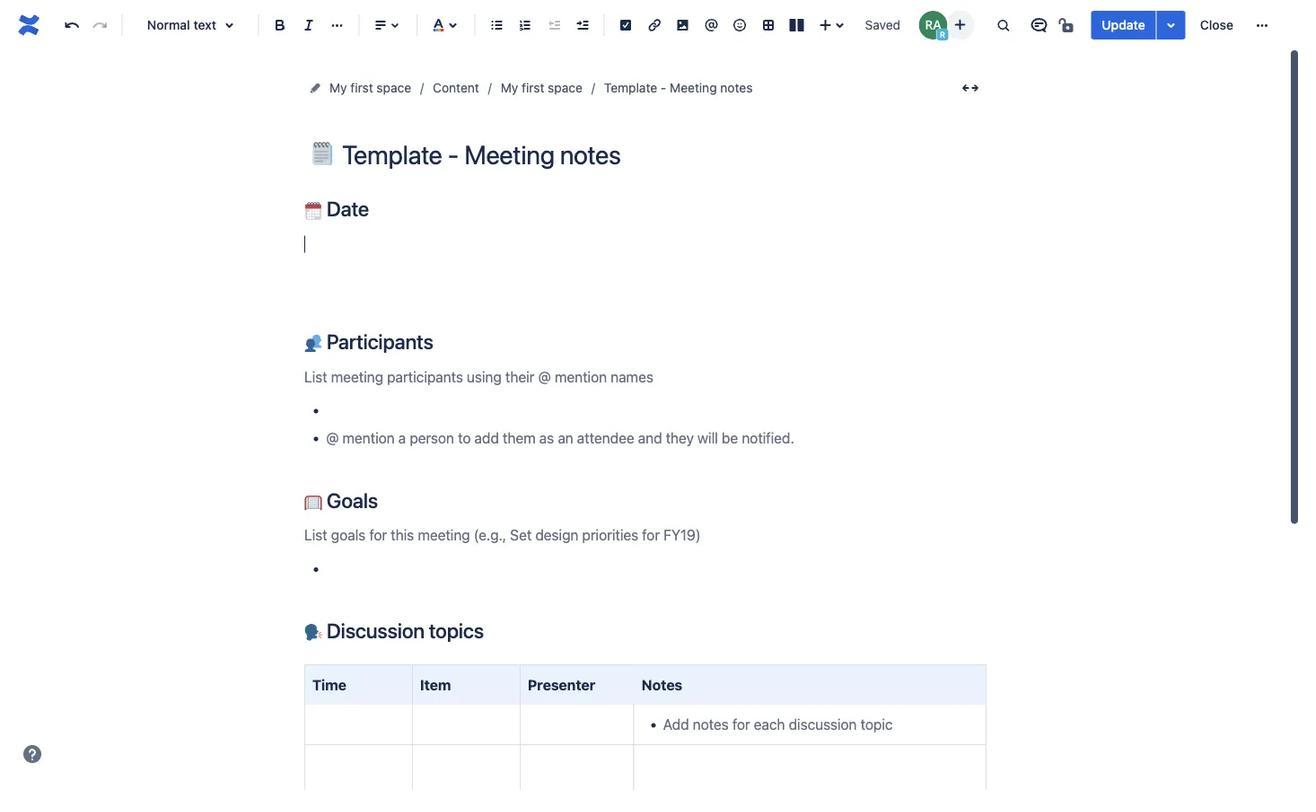 Task type: describe. For each thing, give the bounding box(es) containing it.
date
[[322, 197, 369, 221]]

goals
[[322, 488, 378, 512]]

indent tab image
[[572, 14, 593, 36]]

bullet list ⌘⇧8 image
[[486, 14, 508, 36]]

my first space for 1st my first space link from the right
[[501, 80, 583, 95]]

no restrictions image
[[1057, 14, 1079, 36]]

italic ⌘i image
[[298, 14, 320, 36]]

meeting
[[670, 80, 717, 95]]

space for first my first space link
[[377, 80, 411, 95]]

align left image
[[370, 14, 392, 36]]

move this page image
[[308, 81, 322, 95]]

discussion topics
[[322, 618, 484, 643]]

add image, video, or file image
[[672, 14, 694, 36]]

Main content area, start typing to enter text. text field
[[294, 197, 998, 790]]

participants
[[322, 329, 433, 353]]

close button
[[1190, 11, 1245, 40]]

more image
[[1252, 14, 1273, 36]]

:calendar_spiral: image
[[304, 202, 322, 220]]

notes
[[721, 80, 753, 95]]

ruby anderson image
[[919, 11, 948, 40]]

find and replace image
[[993, 14, 1014, 36]]

template
[[604, 80, 657, 95]]

comment icon image
[[1028, 14, 1050, 36]]

template - meeting notes
[[604, 80, 753, 95]]

close
[[1200, 18, 1234, 32]]

1 my first space link from the left
[[330, 77, 411, 99]]

time
[[312, 676, 347, 693]]

link image
[[644, 14, 665, 36]]

my for first my first space link
[[330, 80, 347, 95]]

redo ⌘⇧z image
[[89, 14, 111, 36]]

discussion
[[327, 618, 425, 643]]

item
[[420, 676, 451, 693]]

make page full-width image
[[960, 77, 981, 99]]

help image
[[22, 744, 43, 765]]

-
[[661, 80, 667, 95]]

mention image
[[701, 14, 722, 36]]

space for 1st my first space link from the right
[[548, 80, 583, 95]]

layouts image
[[786, 14, 808, 36]]

emoji image
[[729, 14, 751, 36]]



Task type: vqa. For each thing, say whether or not it's contained in the screenshot.
Find and replace ICON
yes



Task type: locate. For each thing, give the bounding box(es) containing it.
0 horizontal spatial my
[[330, 80, 347, 95]]

:speaking_head: image
[[304, 624, 322, 642], [304, 624, 322, 642]]

space left content
[[377, 80, 411, 95]]

1 space from the left
[[377, 80, 411, 95]]

my right content
[[501, 80, 518, 95]]

1 first from the left
[[350, 80, 373, 95]]

my first space down the outdent ⇧tab icon
[[501, 80, 583, 95]]

table image
[[758, 14, 779, 36]]

normal text button
[[130, 5, 251, 45]]

normal
[[147, 18, 190, 32]]

confluence image
[[14, 11, 43, 40], [14, 11, 43, 40]]

Give this page a title text field
[[342, 140, 987, 170]]

my right move this page icon
[[330, 80, 347, 95]]

1 horizontal spatial my
[[501, 80, 518, 95]]

first
[[350, 80, 373, 95], [522, 80, 545, 95]]

content
[[433, 80, 479, 95]]

text
[[193, 18, 216, 32]]

:notepad_spiral: image
[[311, 142, 334, 165], [311, 142, 334, 165]]

0 horizontal spatial my first space link
[[330, 77, 411, 99]]

1 horizontal spatial space
[[548, 80, 583, 95]]

1 my from the left
[[330, 80, 347, 95]]

adjust update settings image
[[1161, 14, 1182, 36]]

:calendar_spiral: image
[[304, 202, 322, 220]]

update
[[1102, 18, 1146, 32]]

space down the outdent ⇧tab icon
[[548, 80, 583, 95]]

1 horizontal spatial first
[[522, 80, 545, 95]]

invite to edit image
[[949, 14, 971, 35]]

first down numbered list ⌘⇧7 icon
[[522, 80, 545, 95]]

space
[[377, 80, 411, 95], [548, 80, 583, 95]]

presenter
[[528, 676, 596, 693]]

my
[[330, 80, 347, 95], [501, 80, 518, 95]]

update button
[[1091, 11, 1156, 40]]

my for 1st my first space link from the right
[[501, 80, 518, 95]]

:goal: image
[[304, 493, 322, 511], [304, 493, 322, 511]]

2 my from the left
[[501, 80, 518, 95]]

1 horizontal spatial my first space
[[501, 80, 583, 95]]

numbered list ⌘⇧7 image
[[515, 14, 536, 36]]

topics
[[429, 618, 484, 643]]

0 horizontal spatial space
[[377, 80, 411, 95]]

1 horizontal spatial my first space link
[[501, 77, 583, 99]]

2 my first space from the left
[[501, 80, 583, 95]]

my first space link
[[330, 77, 411, 99], [501, 77, 583, 99]]

template - meeting notes link
[[604, 77, 753, 99]]

0 horizontal spatial my first space
[[330, 80, 411, 95]]

:busts_in_silhouette: image
[[304, 334, 322, 352], [304, 334, 322, 352]]

my first space link down the outdent ⇧tab icon
[[501, 77, 583, 99]]

my first space
[[330, 80, 411, 95], [501, 80, 583, 95]]

more formatting image
[[327, 14, 348, 36]]

action item image
[[615, 14, 637, 36]]

saved
[[865, 18, 901, 32]]

2 space from the left
[[548, 80, 583, 95]]

1 my first space from the left
[[330, 80, 411, 95]]

my first space for first my first space link
[[330, 80, 411, 95]]

0 horizontal spatial first
[[350, 80, 373, 95]]

2 my first space link from the left
[[501, 77, 583, 99]]

normal text
[[147, 18, 216, 32]]

notes
[[642, 676, 683, 693]]

2 first from the left
[[522, 80, 545, 95]]

my first space link right move this page icon
[[330, 77, 411, 99]]

undo ⌘z image
[[61, 14, 82, 36]]

bold ⌘b image
[[270, 14, 291, 36]]

first right move this page icon
[[350, 80, 373, 95]]

outdent ⇧tab image
[[543, 14, 565, 36]]

my first space right move this page icon
[[330, 80, 411, 95]]

content link
[[433, 77, 479, 99]]



